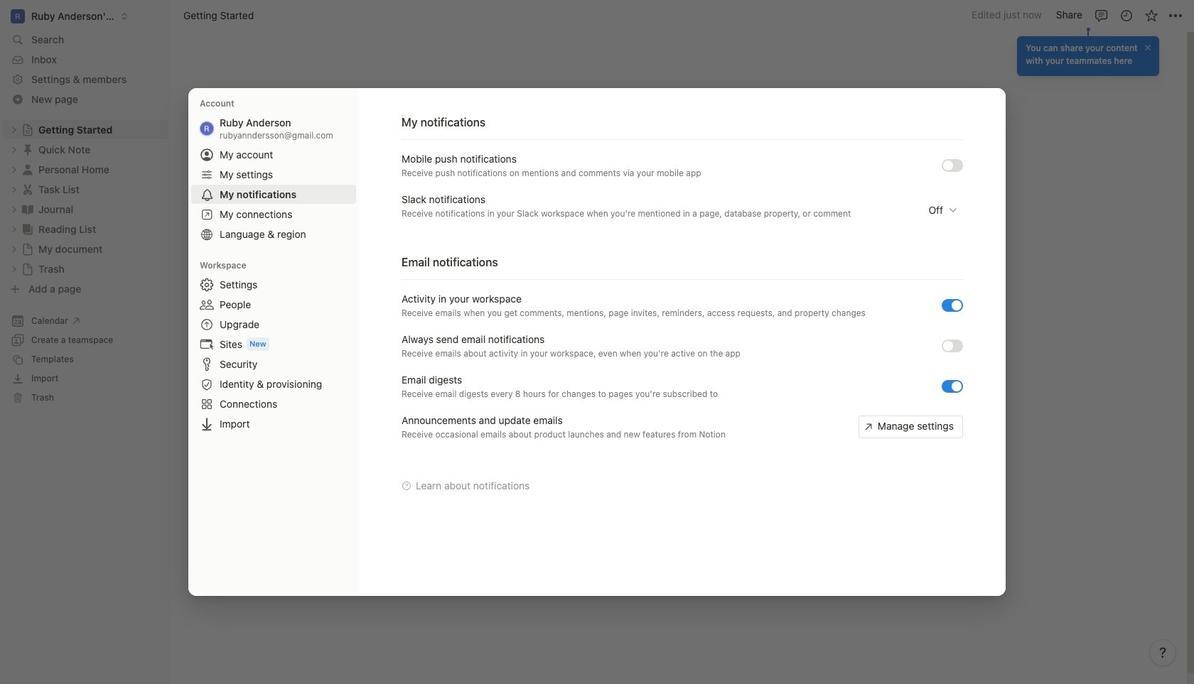 Task type: describe. For each thing, give the bounding box(es) containing it.
comments image
[[1094, 8, 1109, 22]]

favorite image
[[1144, 8, 1158, 22]]

updates image
[[1119, 8, 1133, 22]]



Task type: vqa. For each thing, say whether or not it's contained in the screenshot.
Favorite "icon"
yes



Task type: locate. For each thing, give the bounding box(es) containing it.
👋 image
[[429, 156, 443, 175]]



